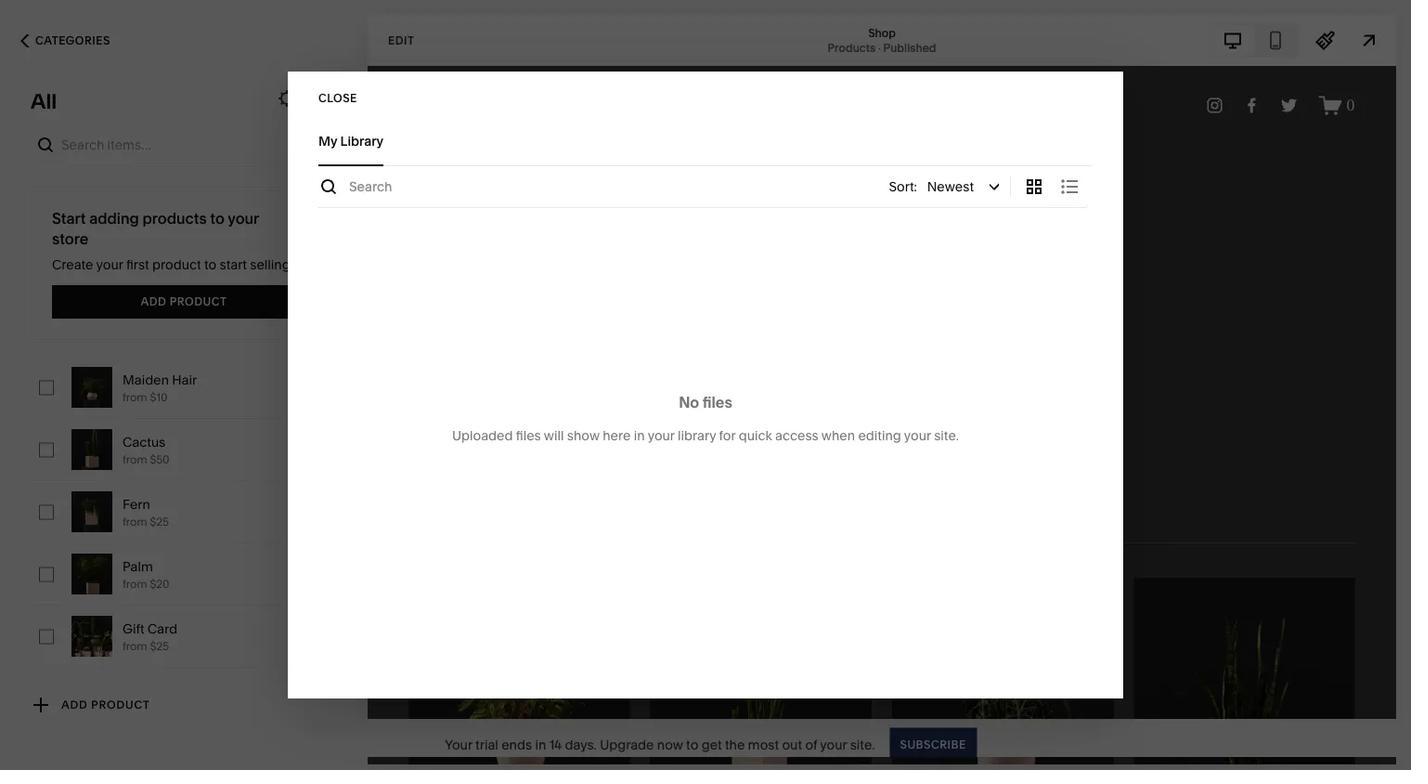 Task type: locate. For each thing, give the bounding box(es) containing it.
files right no
[[703, 393, 733, 411]]

0 horizontal spatial create
[[52, 257, 93, 273]]

from inside cactus from $50
[[123, 453, 147, 466]]

adding
[[606, 185, 656, 203], [89, 209, 139, 227]]

maiden hair from $10
[[123, 372, 197, 404]]

5 from from the top
[[123, 640, 147, 653]]

editing
[[859, 428, 902, 444]]

from down maiden
[[123, 391, 147, 404]]

adding right and
[[606, 185, 656, 203]]

1 vertical spatial files
[[516, 428, 541, 444]]

0 horizontal spatial first
[[126, 257, 149, 273]]

2 horizontal spatial add
[[463, 418, 489, 434]]

1 vertical spatial in
[[535, 737, 546, 752]]

published
[[884, 41, 937, 54]]

1 horizontal spatial product
[[170, 295, 227, 308]]

out right 'filling' at the left of the page
[[419, 185, 442, 203]]

adding left products
[[89, 209, 139, 227]]

here
[[603, 428, 631, 444]]

from for fern
[[123, 515, 147, 529]]

3 from from the top
[[123, 515, 147, 529]]

1 horizontal spatial create
[[319, 144, 385, 169]]

0 horizontal spatial adding
[[89, 209, 139, 227]]

from inside fern from $25
[[123, 515, 147, 529]]

add product button down gift at the left of the page
[[20, 688, 165, 722]]

site. right the 'of'
[[851, 737, 875, 752]]

2 vertical spatial product
[[152, 257, 201, 273]]

to left start
[[204, 257, 217, 273]]

in left 14
[[535, 737, 546, 752]]

0 horizontal spatial start
[[52, 209, 86, 227]]

close
[[319, 91, 358, 105], [319, 100, 358, 114]]

$25 down card
[[150, 640, 169, 653]]

upgrade
[[600, 737, 654, 752]]

product down "gift card from $25"
[[91, 698, 150, 712]]

library
[[340, 133, 384, 149]]

None field
[[884, 166, 1011, 207]]

1 $25 from the top
[[150, 515, 169, 529]]

add product button
[[52, 285, 316, 319], [20, 688, 165, 722]]

from for cactus
[[123, 453, 147, 466]]

now
[[657, 737, 683, 752]]

1 vertical spatial site.
[[851, 737, 875, 752]]

create down store
[[52, 257, 93, 273]]

0 horizontal spatial out
[[419, 185, 442, 203]]

my library button
[[319, 115, 384, 166]]

adding inside the start by filling out the product name and adding an image.
[[606, 185, 656, 203]]

start up store
[[52, 209, 86, 227]]

1 vertical spatial first
[[126, 257, 149, 273]]

product
[[481, 144, 560, 169], [472, 185, 529, 203], [152, 257, 201, 273]]

1 vertical spatial out
[[783, 737, 803, 752]]

4 from from the top
[[123, 577, 147, 591]]

create up the by
[[319, 144, 385, 169]]

0 vertical spatial files
[[703, 393, 733, 411]]

quick
[[739, 428, 773, 444]]

0 horizontal spatial files
[[516, 428, 541, 444]]

close button up the by
[[319, 82, 358, 133]]

your
[[389, 144, 433, 169], [228, 209, 259, 227], [96, 257, 123, 273], [648, 428, 675, 444], [905, 428, 932, 444], [821, 737, 848, 752]]

$25
[[150, 515, 169, 529], [150, 640, 169, 653]]

products
[[828, 41, 876, 54]]

from down palm
[[123, 577, 147, 591]]

adding inside start adding products to your store create your first product to start selling.
[[89, 209, 139, 227]]

files for no
[[703, 393, 733, 411]]

add product down gift at the left of the page
[[61, 698, 150, 712]]

0 horizontal spatial the
[[446, 185, 469, 203]]

1 horizontal spatial the
[[725, 737, 745, 752]]

add product
[[141, 295, 227, 308], [61, 698, 150, 712]]

most
[[748, 737, 779, 752]]

gift
[[123, 621, 144, 637]]

0 horizontal spatial add
[[61, 698, 88, 712]]

start
[[319, 185, 352, 203], [52, 209, 86, 227]]

0 vertical spatial product
[[170, 295, 227, 308]]

access
[[776, 428, 819, 444]]

1 vertical spatial adding
[[89, 209, 139, 227]]

from inside palm from $20
[[123, 577, 147, 591]]

product down start
[[170, 295, 227, 308]]

the down create your first product
[[446, 185, 469, 203]]

0 vertical spatial $25
[[150, 515, 169, 529]]

1 vertical spatial to
[[204, 257, 217, 273]]

1 horizontal spatial start
[[319, 185, 352, 203]]

0 vertical spatial out
[[419, 185, 442, 203]]

start inside start adding products to your store create your first product to start selling.
[[52, 209, 86, 227]]

1 horizontal spatial first
[[437, 144, 476, 169]]

from down gift at the left of the page
[[123, 640, 147, 653]]

in right here on the bottom left of page
[[634, 428, 645, 444]]

maiden
[[123, 372, 169, 388]]

to right products
[[210, 209, 225, 227]]

$20
[[150, 577, 170, 591]]

1 horizontal spatial site.
[[935, 428, 960, 444]]

14
[[550, 737, 562, 752]]

your trial ends in 14 days. upgrade now to get the most out of your site.
[[445, 737, 875, 752]]

add product button down start
[[52, 285, 316, 319]]

filling
[[377, 185, 415, 203]]

2 close from the top
[[319, 100, 358, 114]]

0 horizontal spatial site.
[[851, 737, 875, 752]]

1 vertical spatial start
[[52, 209, 86, 227]]

categories button
[[0, 20, 131, 61]]

0 vertical spatial in
[[634, 428, 645, 444]]

all
[[31, 89, 57, 114]]

2 from from the top
[[123, 453, 147, 466]]

0 vertical spatial the
[[446, 185, 469, 203]]

site. right 'editing'
[[935, 428, 960, 444]]

start for start by filling out the product name and adding an image.
[[319, 185, 352, 203]]

add product down start
[[141, 295, 227, 308]]

close for the close button above my on the left top
[[319, 91, 358, 105]]

1 vertical spatial create
[[52, 257, 93, 273]]

create inside start adding products to your store create your first product to start selling.
[[52, 257, 93, 273]]

create
[[319, 144, 385, 169], [52, 257, 93, 273]]

to left get
[[687, 737, 699, 752]]

out left the 'of'
[[783, 737, 803, 752]]

from
[[123, 391, 147, 404], [123, 453, 147, 466], [123, 515, 147, 529], [123, 577, 147, 591], [123, 640, 147, 653]]

start up an
[[319, 185, 352, 203]]

product up name
[[481, 144, 560, 169]]

1 from from the top
[[123, 391, 147, 404]]

from down 'fern'
[[123, 515, 147, 529]]

the right get
[[725, 737, 745, 752]]

hair
[[172, 372, 197, 388]]

start for start adding products to your store create your first product to start selling.
[[52, 209, 86, 227]]

files
[[703, 393, 733, 411], [516, 428, 541, 444]]

image.
[[339, 205, 387, 223]]

none field containing sort:
[[884, 166, 1011, 207]]

in
[[634, 428, 645, 444], [535, 737, 546, 752]]

2 vertical spatial to
[[687, 737, 699, 752]]

first
[[437, 144, 476, 169], [126, 257, 149, 273]]

first down products
[[126, 257, 149, 273]]

row group
[[0, 0, 368, 730]]

1 horizontal spatial adding
[[606, 185, 656, 203]]

your
[[445, 737, 473, 752]]

shop products · published
[[828, 26, 937, 54]]

and
[[576, 185, 602, 203]]

product
[[170, 295, 227, 308], [91, 698, 150, 712]]

an
[[319, 205, 336, 223]]

1 vertical spatial add
[[463, 418, 489, 434]]

0 vertical spatial first
[[437, 144, 476, 169]]

0 vertical spatial site.
[[935, 428, 960, 444]]

0 vertical spatial adding
[[606, 185, 656, 203]]

files left will
[[516, 428, 541, 444]]

show
[[567, 428, 600, 444]]

$25 down 'fern'
[[150, 515, 169, 529]]

close button
[[319, 82, 358, 133], [319, 82, 358, 115]]

$50
[[150, 453, 170, 466]]

first up the start by filling out the product name and adding an image.
[[437, 144, 476, 169]]

first inside start adding products to your store create your first product to start selling.
[[126, 257, 149, 273]]

to
[[210, 209, 225, 227], [204, 257, 217, 273], [687, 737, 699, 752]]

1 vertical spatial product
[[472, 185, 529, 203]]

add
[[141, 295, 167, 308], [463, 418, 489, 434], [61, 698, 88, 712]]

shop
[[869, 26, 896, 39]]

1 vertical spatial add product button
[[20, 688, 165, 722]]

1 vertical spatial $25
[[150, 640, 169, 653]]

from down cactus
[[123, 453, 147, 466]]

product left name
[[472, 185, 529, 203]]

tab list
[[1212, 26, 1298, 55]]

1 horizontal spatial files
[[703, 393, 733, 411]]

start inside the start by filling out the product name and adding an image.
[[319, 185, 352, 203]]

2 $25 from the top
[[150, 640, 169, 653]]

out
[[419, 185, 442, 203], [783, 737, 803, 752]]

the
[[446, 185, 469, 203], [725, 737, 745, 752]]

1 horizontal spatial add
[[141, 295, 167, 308]]

1 vertical spatial product
[[91, 698, 150, 712]]

0 vertical spatial add
[[141, 295, 167, 308]]

1 close from the top
[[319, 91, 358, 105]]

0 vertical spatial start
[[319, 185, 352, 203]]

site.
[[935, 428, 960, 444], [851, 737, 875, 752]]

trial
[[476, 737, 499, 752]]

product down products
[[152, 257, 201, 273]]



Task type: describe. For each thing, give the bounding box(es) containing it.
sort:
[[889, 179, 918, 195]]

0 vertical spatial to
[[210, 209, 225, 227]]

start
[[220, 257, 247, 273]]

close for the close button on top of the by
[[319, 100, 358, 114]]

0 vertical spatial add product
[[141, 295, 227, 308]]

files for uploaded
[[516, 428, 541, 444]]

gift card from $25
[[123, 621, 178, 653]]

newest
[[928, 179, 974, 195]]

card
[[148, 621, 178, 637]]

from inside "gift card from $25"
[[123, 640, 147, 653]]

fern
[[123, 496, 150, 512]]

when
[[822, 428, 856, 444]]

by
[[356, 185, 373, 203]]

start adding products to your store create your first product to start selling.
[[52, 209, 293, 273]]

the inside the start by filling out the product name and adding an image.
[[446, 185, 469, 203]]

create your first product
[[319, 144, 560, 169]]

$10
[[150, 391, 168, 404]]

$25 inside "gift card from $25"
[[150, 640, 169, 653]]

add image
[[463, 418, 531, 434]]

Search field
[[349, 176, 884, 197]]

get
[[702, 737, 722, 752]]

out inside the start by filling out the product name and adding an image.
[[419, 185, 442, 203]]

ends
[[502, 737, 532, 752]]

will
[[544, 428, 564, 444]]

palm from $20
[[123, 559, 170, 591]]

for
[[720, 428, 736, 444]]

days.
[[565, 737, 597, 752]]

$25 inside fern from $25
[[150, 515, 169, 529]]

selling.
[[250, 257, 293, 273]]

no files
[[679, 393, 733, 411]]

1 vertical spatial the
[[725, 737, 745, 752]]

library
[[678, 428, 716, 444]]

cactus
[[123, 434, 166, 450]]

palm
[[123, 559, 153, 575]]

close button up my on the left top
[[319, 82, 358, 115]]

·
[[879, 41, 881, 54]]

start by filling out the product name and adding an image.
[[319, 185, 656, 223]]

1 horizontal spatial in
[[634, 428, 645, 444]]

from for palm
[[123, 577, 147, 591]]

0 vertical spatial product
[[481, 144, 560, 169]]

0 vertical spatial add product button
[[52, 285, 316, 319]]

edit
[[388, 33, 415, 47]]

Search items… text field
[[61, 124, 333, 165]]

categories
[[35, 34, 110, 47]]

edit button
[[376, 23, 427, 58]]

of
[[806, 737, 818, 752]]

row group containing maiden hair
[[0, 0, 368, 730]]

my library
[[319, 133, 384, 149]]

product inside start adding products to your store create your first product to start selling.
[[152, 257, 201, 273]]

cactus from $50
[[123, 434, 170, 466]]

uploaded
[[452, 428, 513, 444]]

image
[[492, 418, 531, 434]]

2 vertical spatial add
[[61, 698, 88, 712]]

0 horizontal spatial in
[[535, 737, 546, 752]]

store
[[52, 229, 88, 248]]

uploaded files will show here in your library for quick access when editing your site.
[[452, 428, 960, 444]]

0 vertical spatial create
[[319, 144, 385, 169]]

products
[[143, 209, 207, 227]]

from inside maiden hair from $10
[[123, 391, 147, 404]]

product inside the start by filling out the product name and adding an image.
[[472, 185, 529, 203]]

my
[[319, 133, 337, 149]]

1 horizontal spatial out
[[783, 737, 803, 752]]

fern from $25
[[123, 496, 169, 529]]

1 vertical spatial add product
[[61, 698, 150, 712]]

no
[[679, 393, 700, 411]]

name
[[532, 185, 572, 203]]

0 horizontal spatial product
[[91, 698, 150, 712]]

my library tab list
[[319, 115, 1093, 166]]



Task type: vqa. For each thing, say whether or not it's contained in the screenshot.
Save
no



